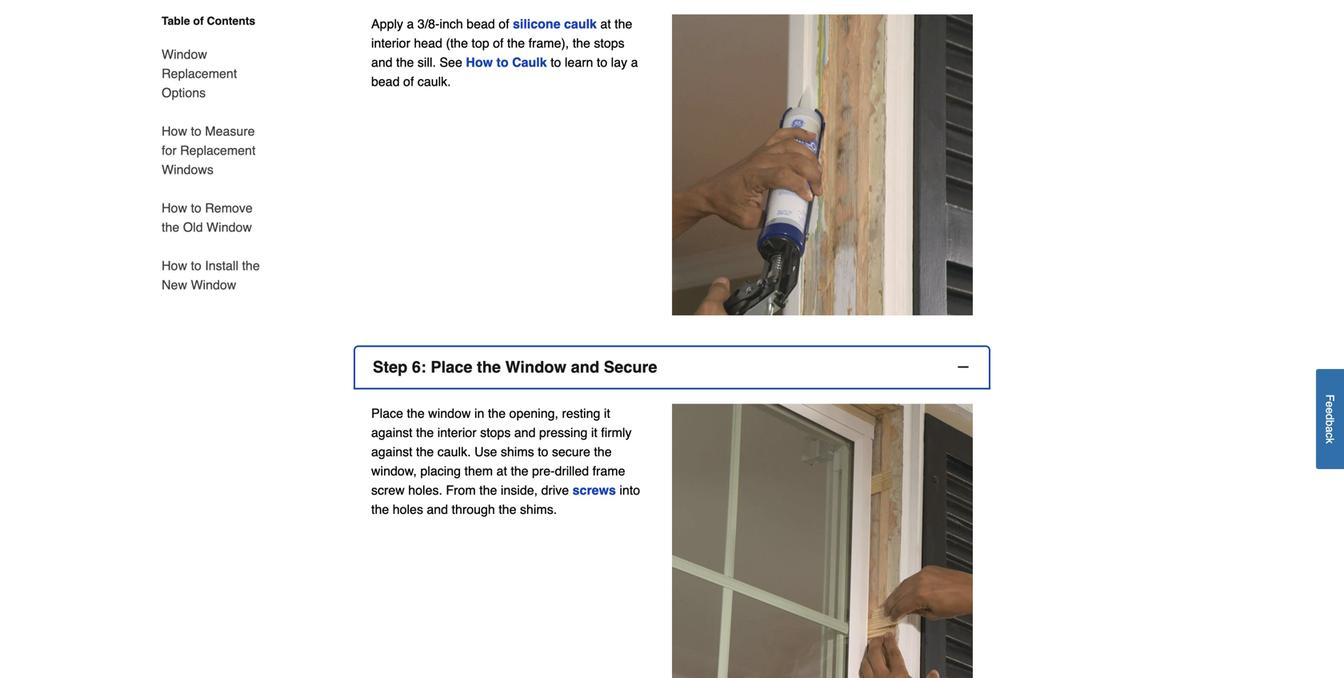 Task type: vqa. For each thing, say whether or not it's contained in the screenshot.
Installation's We
no



Task type: describe. For each thing, give the bounding box(es) containing it.
placing
[[421, 464, 461, 478]]

how to remove the old window link
[[162, 189, 263, 247]]

place the window in the opening, resting it against the interior stops and pressing it firmly against the caulk. use shims to secure the window, placing them at the pre-drilled frame screw holes. from the inside, drive
[[371, 406, 632, 498]]

1 against from the top
[[371, 425, 413, 440]]

(the
[[446, 35, 468, 50]]

0 vertical spatial replacement
[[162, 66, 237, 81]]

into the holes and through the shims.
[[371, 483, 641, 517]]

to inside how to install the new window
[[191, 258, 202, 273]]

the inside button
[[477, 358, 501, 376]]

use
[[475, 444, 497, 459]]

of left silicone
[[499, 16, 510, 31]]

and inside at the interior head (the top of the frame), the stops and the sill. see
[[371, 55, 393, 69]]

how to measure for replacement windows link
[[162, 112, 263, 189]]

shims
[[501, 444, 534, 459]]

drilled
[[555, 464, 589, 478]]

of inside to learn to lay a bead of caulk.
[[403, 74, 414, 89]]

lay
[[611, 55, 628, 69]]

f e e d b a c k button
[[1317, 369, 1345, 469]]

caulk
[[512, 55, 547, 69]]

new
[[162, 277, 187, 292]]

opening,
[[510, 406, 559, 421]]

caulk
[[564, 16, 597, 31]]

and inside place the window in the opening, resting it against the interior stops and pressing it firmly against the caulk. use shims to secure the window, placing them at the pre-drilled frame screw holes. from the inside, drive
[[515, 425, 536, 440]]

the down inside,
[[499, 502, 517, 517]]

to inside how to measure for replacement windows
[[191, 124, 202, 138]]

the down the window
[[416, 425, 434, 440]]

firmly
[[601, 425, 632, 440]]

top
[[472, 35, 490, 50]]

how for how to remove the old window
[[162, 201, 187, 215]]

options
[[162, 85, 206, 100]]

and inside button
[[571, 358, 600, 376]]

table of contents
[[162, 14, 256, 27]]

0 vertical spatial it
[[604, 406, 611, 421]]

of right "table"
[[193, 14, 204, 27]]

how to caulk
[[466, 55, 547, 69]]

how for how to install the new window
[[162, 258, 187, 273]]

bead inside to learn to lay a bead of caulk.
[[371, 74, 400, 89]]

screws
[[573, 483, 616, 498]]

how to caulk link
[[466, 55, 547, 69]]

frame
[[593, 464, 626, 478]]

0 horizontal spatial it
[[591, 425, 598, 440]]

place inside place the window in the opening, resting it against the interior stops and pressing it firmly against the caulk. use shims to secure the window, placing them at the pre-drilled frame screw holes. from the inside, drive
[[371, 406, 403, 421]]

secure
[[604, 358, 658, 376]]

learn
[[565, 55, 594, 69]]

the left the window
[[407, 406, 425, 421]]

windows
[[162, 162, 214, 177]]

the up frame
[[594, 444, 612, 459]]

0 vertical spatial bead
[[467, 16, 495, 31]]

minus image
[[956, 359, 972, 375]]

at the interior head (the top of the frame), the stops and the sill. see
[[371, 16, 633, 69]]

the inside the "how to remove the old window"
[[162, 220, 180, 235]]

and inside the into the holes and through the shims.
[[427, 502, 448, 517]]

them
[[465, 464, 493, 478]]

holes
[[393, 502, 423, 517]]

for
[[162, 143, 177, 158]]

c
[[1324, 433, 1337, 438]]

silicone caulk link
[[513, 16, 597, 31]]

at inside at the interior head (the top of the frame), the stops and the sill. see
[[601, 16, 611, 31]]

of inside at the interior head (the top of the frame), the stops and the sill. see
[[493, 35, 504, 50]]

at inside place the window in the opening, resting it against the interior stops and pressing it firmly against the caulk. use shims to secure the window, placing them at the pre-drilled frame screw holes. from the inside, drive
[[497, 464, 507, 478]]

pre-
[[532, 464, 555, 478]]

the up placing
[[416, 444, 434, 459]]

interior inside place the window in the opening, resting it against the interior stops and pressing it firmly against the caulk. use shims to secure the window, placing them at the pre-drilled frame screw holes. from the inside, drive
[[438, 425, 477, 440]]

into
[[620, 483, 641, 498]]

table of contents element
[[142, 13, 263, 295]]

to inside place the window in the opening, resting it against the interior stops and pressing it firmly against the caulk. use shims to secure the window, placing them at the pre-drilled frame screw holes. from the inside, drive
[[538, 444, 549, 459]]

step 6: place the window and secure button
[[355, 347, 989, 388]]

replacement inside how to measure for replacement windows
[[180, 143, 256, 158]]

to left lay
[[597, 55, 608, 69]]

table
[[162, 14, 190, 27]]

stops inside place the window in the opening, resting it against the interior stops and pressing it firmly against the caulk. use shims to secure the window, placing them at the pre-drilled frame screw holes. from the inside, drive
[[480, 425, 511, 440]]

a inside button
[[1324, 426, 1337, 433]]



Task type: locate. For each thing, give the bounding box(es) containing it.
caulk. inside place the window in the opening, resting it against the interior stops and pressing it firmly against the caulk. use shims to secure the window, placing them at the pre-drilled frame screw holes. from the inside, drive
[[438, 444, 471, 459]]

screws link
[[573, 483, 616, 498]]

see
[[440, 55, 463, 69]]

sill.
[[418, 55, 436, 69]]

placing shims in a window to secure it. image
[[672, 404, 973, 678]]

the down screw
[[371, 502, 389, 517]]

place down step
[[371, 406, 403, 421]]

interior down apply
[[371, 35, 411, 50]]

install
[[205, 258, 239, 273]]

1 vertical spatial bead
[[371, 74, 400, 89]]

window
[[428, 406, 471, 421]]

window inside window replacement options
[[162, 47, 207, 62]]

0 vertical spatial a
[[407, 16, 414, 31]]

to left install
[[191, 258, 202, 273]]

how inside how to install the new window
[[162, 258, 187, 273]]

2 horizontal spatial a
[[1324, 426, 1337, 433]]

frame),
[[529, 35, 569, 50]]

the right in
[[488, 406, 506, 421]]

in
[[475, 406, 485, 421]]

1 vertical spatial replacement
[[180, 143, 256, 158]]

caulk. inside to learn to lay a bead of caulk.
[[418, 74, 451, 89]]

against
[[371, 425, 413, 440], [371, 444, 413, 459]]

interior inside at the interior head (the top of the frame), the stops and the sill. see
[[371, 35, 411, 50]]

1 horizontal spatial a
[[631, 55, 638, 69]]

interior
[[371, 35, 411, 50], [438, 425, 477, 440]]

6:
[[412, 358, 426, 376]]

to up pre-
[[538, 444, 549, 459]]

caulk. down sill.
[[418, 74, 451, 89]]

f
[[1324, 395, 1337, 401]]

bead
[[467, 16, 495, 31], [371, 74, 400, 89]]

stops
[[594, 35, 625, 50], [480, 425, 511, 440]]

how down top
[[466, 55, 493, 69]]

1 horizontal spatial bead
[[467, 16, 495, 31]]

silicone
[[513, 16, 561, 31]]

measure
[[205, 124, 255, 138]]

how up old
[[162, 201, 187, 215]]

how for how to measure for replacement windows
[[162, 124, 187, 138]]

1 vertical spatial a
[[631, 55, 638, 69]]

holes.
[[408, 483, 443, 498]]

head
[[414, 35, 443, 50]]

step 6: place the window and secure
[[373, 358, 658, 376]]

and left secure
[[571, 358, 600, 376]]

to
[[497, 55, 509, 69], [551, 55, 561, 69], [597, 55, 608, 69], [191, 124, 202, 138], [191, 201, 202, 215], [191, 258, 202, 273], [538, 444, 549, 459]]

0 vertical spatial at
[[601, 16, 611, 31]]

bead down apply
[[371, 74, 400, 89]]

at
[[601, 16, 611, 31], [497, 464, 507, 478]]

drive
[[542, 483, 569, 498]]

window replacement options link
[[162, 35, 263, 112]]

to up old
[[191, 201, 202, 215]]

of right top
[[493, 35, 504, 50]]

the
[[615, 16, 633, 31], [507, 35, 525, 50], [573, 35, 591, 50], [396, 55, 414, 69], [162, 220, 180, 235], [242, 258, 260, 273], [477, 358, 501, 376], [407, 406, 425, 421], [488, 406, 506, 421], [416, 425, 434, 440], [416, 444, 434, 459], [594, 444, 612, 459], [511, 464, 529, 478], [480, 483, 497, 498], [371, 502, 389, 517], [499, 502, 517, 517]]

how for how to caulk
[[466, 55, 493, 69]]

0 vertical spatial caulk.
[[418, 74, 451, 89]]

window inside the "how to remove the old window"
[[207, 220, 252, 235]]

to left caulk
[[497, 55, 509, 69]]

apply a 3/8-inch bead of silicone caulk
[[371, 16, 597, 31]]

0 horizontal spatial stops
[[480, 425, 511, 440]]

the left sill.
[[396, 55, 414, 69]]

caulk.
[[418, 74, 451, 89], [438, 444, 471, 459]]

window
[[162, 47, 207, 62], [207, 220, 252, 235], [191, 277, 236, 292], [506, 358, 567, 376]]

bead up top
[[467, 16, 495, 31]]

how to measure for replacement windows
[[162, 124, 256, 177]]

how to install the new window link
[[162, 247, 263, 295]]

secure
[[552, 444, 591, 459]]

a up k
[[1324, 426, 1337, 433]]

of
[[193, 14, 204, 27], [499, 16, 510, 31], [493, 35, 504, 50], [403, 74, 414, 89]]

d
[[1324, 414, 1337, 420]]

1 vertical spatial caulk.
[[438, 444, 471, 459]]

0 horizontal spatial at
[[497, 464, 507, 478]]

window,
[[371, 464, 417, 478]]

place right 6:
[[431, 358, 473, 376]]

pressing
[[539, 425, 588, 440]]

stops up lay
[[594, 35, 625, 50]]

step
[[373, 358, 408, 376]]

window inside button
[[506, 358, 567, 376]]

and up shims
[[515, 425, 536, 440]]

replacement up the options
[[162, 66, 237, 81]]

through
[[452, 502, 495, 517]]

1 horizontal spatial stops
[[594, 35, 625, 50]]

window down remove
[[207, 220, 252, 235]]

at right them
[[497, 464, 507, 478]]

2 e from the top
[[1324, 408, 1337, 414]]

1 vertical spatial stops
[[480, 425, 511, 440]]

0 horizontal spatial a
[[407, 16, 414, 31]]

and down the "holes."
[[427, 502, 448, 517]]

1 vertical spatial against
[[371, 444, 413, 459]]

f e e d b a c k
[[1324, 395, 1337, 444]]

window down install
[[191, 277, 236, 292]]

to down frame),
[[551, 55, 561, 69]]

how
[[466, 55, 493, 69], [162, 124, 187, 138], [162, 201, 187, 215], [162, 258, 187, 273]]

how inside the "how to remove the old window"
[[162, 201, 187, 215]]

1 horizontal spatial interior
[[438, 425, 477, 440]]

it up firmly
[[604, 406, 611, 421]]

stops up the 'use' at the bottom of page
[[480, 425, 511, 440]]

the up how to caulk
[[507, 35, 525, 50]]

a
[[407, 16, 414, 31], [631, 55, 638, 69], [1324, 426, 1337, 433]]

interior down the window
[[438, 425, 477, 440]]

window inside how to install the new window
[[191, 277, 236, 292]]

place
[[431, 358, 473, 376], [371, 406, 403, 421]]

to left measure
[[191, 124, 202, 138]]

caulk. up placing
[[438, 444, 471, 459]]

inch
[[440, 16, 463, 31]]

a inside to learn to lay a bead of caulk.
[[631, 55, 638, 69]]

0 horizontal spatial bead
[[371, 74, 400, 89]]

how up new
[[162, 258, 187, 273]]

how to remove the old window
[[162, 201, 253, 235]]

window replacement options
[[162, 47, 237, 100]]

how to install the new window
[[162, 258, 260, 292]]

replacement down measure
[[180, 143, 256, 158]]

b
[[1324, 420, 1337, 426]]

the inside how to install the new window
[[242, 258, 260, 273]]

the down caulk
[[573, 35, 591, 50]]

a person laying caulk for a replacement window. image
[[672, 14, 973, 315]]

replacement
[[162, 66, 237, 81], [180, 143, 256, 158]]

a right lay
[[631, 55, 638, 69]]

e up b
[[1324, 408, 1337, 414]]

1 vertical spatial place
[[371, 406, 403, 421]]

1 e from the top
[[1324, 401, 1337, 408]]

0 vertical spatial against
[[371, 425, 413, 440]]

contents
[[207, 14, 256, 27]]

and
[[371, 55, 393, 69], [571, 358, 600, 376], [515, 425, 536, 440], [427, 502, 448, 517]]

remove
[[205, 201, 253, 215]]

how inside how to measure for replacement windows
[[162, 124, 187, 138]]

1 vertical spatial interior
[[438, 425, 477, 440]]

at right caulk
[[601, 16, 611, 31]]

the down them
[[480, 483, 497, 498]]

and down apply
[[371, 55, 393, 69]]

place inside step 6: place the window and secure button
[[431, 358, 473, 376]]

1 horizontal spatial at
[[601, 16, 611, 31]]

the up in
[[477, 358, 501, 376]]

it left firmly
[[591, 425, 598, 440]]

to learn to lay a bead of caulk.
[[371, 55, 638, 89]]

2 vertical spatial a
[[1324, 426, 1337, 433]]

resting
[[562, 406, 601, 421]]

shims.
[[520, 502, 557, 517]]

inside,
[[501, 483, 538, 498]]

0 horizontal spatial place
[[371, 406, 403, 421]]

from
[[446, 483, 476, 498]]

e
[[1324, 401, 1337, 408], [1324, 408, 1337, 414]]

0 vertical spatial stops
[[594, 35, 625, 50]]

2 against from the top
[[371, 444, 413, 459]]

1 vertical spatial it
[[591, 425, 598, 440]]

to inside the "how to remove the old window"
[[191, 201, 202, 215]]

apply
[[371, 16, 403, 31]]

how up for
[[162, 124, 187, 138]]

0 vertical spatial place
[[431, 358, 473, 376]]

1 horizontal spatial place
[[431, 358, 473, 376]]

the up lay
[[615, 16, 633, 31]]

the up inside,
[[511, 464, 529, 478]]

0 vertical spatial interior
[[371, 35, 411, 50]]

stops inside at the interior head (the top of the frame), the stops and the sill. see
[[594, 35, 625, 50]]

0 horizontal spatial interior
[[371, 35, 411, 50]]

window up opening,
[[506, 358, 567, 376]]

1 vertical spatial at
[[497, 464, 507, 478]]

it
[[604, 406, 611, 421], [591, 425, 598, 440]]

3/8-
[[418, 16, 440, 31]]

k
[[1324, 438, 1337, 444]]

window down "table"
[[162, 47, 207, 62]]

of down head
[[403, 74, 414, 89]]

1 horizontal spatial it
[[604, 406, 611, 421]]

the left old
[[162, 220, 180, 235]]

old
[[183, 220, 203, 235]]

e up d
[[1324, 401, 1337, 408]]

the right install
[[242, 258, 260, 273]]

a left 3/8-
[[407, 16, 414, 31]]

screw
[[371, 483, 405, 498]]



